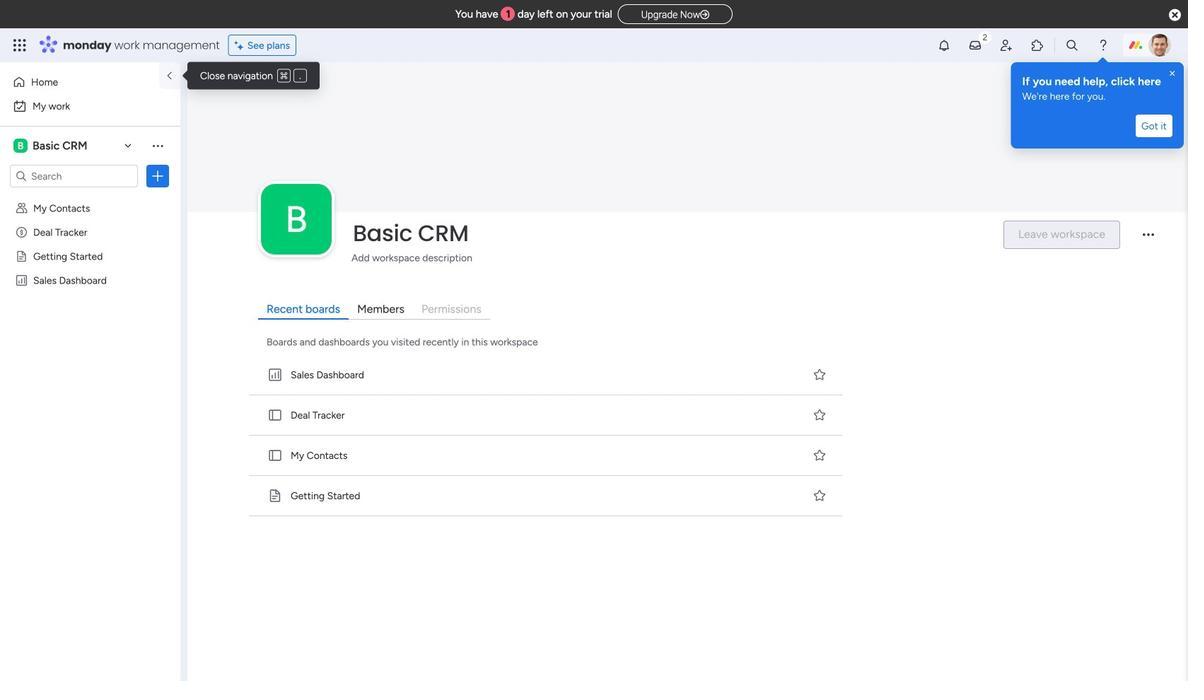 Task type: describe. For each thing, give the bounding box(es) containing it.
add to favorites image for 1st public board icon from the bottom of the quick search results list box
[[813, 448, 827, 462]]

notifications image
[[937, 38, 951, 52]]

terry turtle image
[[1149, 34, 1171, 57]]

2 public board image from the top
[[267, 448, 283, 463]]

workspace image
[[13, 138, 28, 153]]

0 horizontal spatial public board image
[[15, 250, 28, 263]]

monday marketplace image
[[1031, 38, 1045, 52]]

dapulse rightstroke image
[[700, 10, 710, 20]]

workspace image
[[261, 184, 332, 255]]

1 public board image from the top
[[267, 407, 283, 423]]

2 add to favorites image from the top
[[813, 488, 827, 502]]

close image
[[1167, 68, 1178, 79]]

dapulse close image
[[1169, 8, 1181, 23]]

update feed image
[[968, 38, 983, 52]]



Task type: vqa. For each thing, say whether or not it's contained in the screenshot.
second Add to favorites image from the bottom of the QUICK SEARCH RESULTS list box on the bottom of the page
yes



Task type: locate. For each thing, give the bounding box(es) containing it.
v2 ellipsis image
[[1143, 234, 1154, 246]]

1 vertical spatial option
[[8, 95, 172, 117]]

list box
[[0, 193, 180, 483]]

1 vertical spatial public board image
[[267, 488, 283, 504]]

add to favorites image
[[813, 408, 827, 422], [813, 448, 827, 462]]

invite members image
[[999, 38, 1014, 52]]

public board image
[[15, 250, 28, 263], [267, 488, 283, 504]]

Search in workspace field
[[30, 168, 118, 184]]

1 vertical spatial public dashboard image
[[267, 367, 283, 383]]

None field
[[349, 218, 992, 248]]

help image
[[1096, 38, 1111, 52]]

0 vertical spatial public dashboard image
[[15, 274, 28, 287]]

0 vertical spatial public board image
[[267, 407, 283, 423]]

0 vertical spatial add to favorites image
[[813, 408, 827, 422]]

1 horizontal spatial public board image
[[267, 488, 283, 504]]

add to favorites image for second public board icon from the bottom
[[813, 408, 827, 422]]

workspace options image
[[151, 138, 165, 153]]

2 vertical spatial option
[[0, 196, 180, 198]]

public dashboard image inside quick search results list box
[[267, 367, 283, 383]]

see plans image
[[235, 37, 247, 53]]

option
[[8, 71, 151, 93], [8, 95, 172, 117], [0, 196, 180, 198]]

options image
[[151, 169, 165, 183]]

workspace selection element
[[13, 137, 90, 154]]

quick search results list box
[[246, 355, 847, 516]]

2 add to favorites image from the top
[[813, 448, 827, 462]]

1 add to favorites image from the top
[[813, 408, 827, 422]]

1 add to favorites image from the top
[[813, 367, 827, 382]]

add to favorites image
[[813, 367, 827, 382], [813, 488, 827, 502]]

2 image
[[979, 29, 992, 45]]

heading
[[1022, 74, 1173, 89]]

1 vertical spatial public board image
[[267, 448, 283, 463]]

0 vertical spatial option
[[8, 71, 151, 93]]

0 horizontal spatial public dashboard image
[[15, 274, 28, 287]]

0 vertical spatial add to favorites image
[[813, 367, 827, 382]]

public dashboard image
[[15, 274, 28, 287], [267, 367, 283, 383]]

1 vertical spatial add to favorites image
[[813, 448, 827, 462]]

1 vertical spatial add to favorites image
[[813, 488, 827, 502]]

0 vertical spatial public board image
[[15, 250, 28, 263]]

select product image
[[13, 38, 27, 52]]

search everything image
[[1065, 38, 1079, 52]]

1 horizontal spatial public dashboard image
[[267, 367, 283, 383]]

public board image
[[267, 407, 283, 423], [267, 448, 283, 463]]



